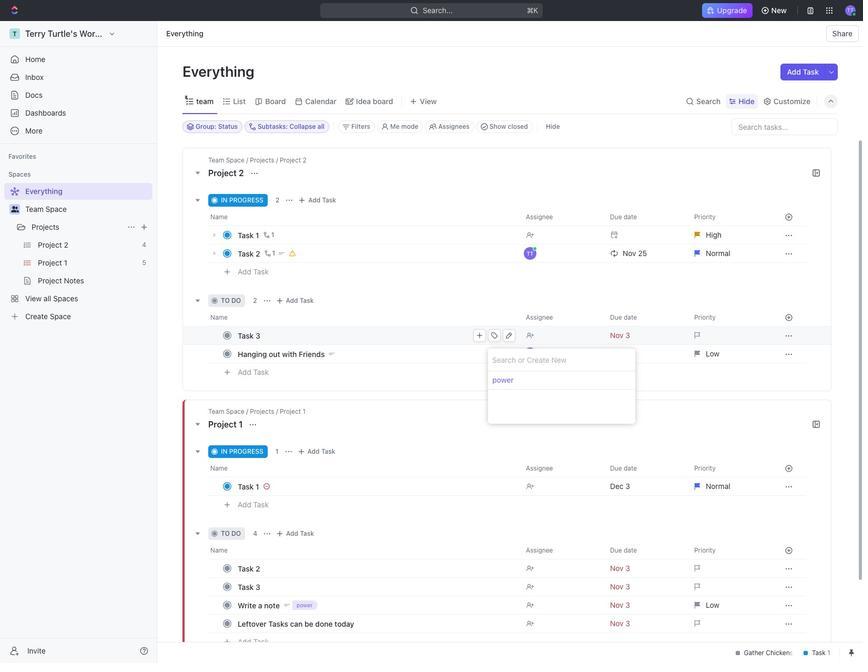 Task type: locate. For each thing, give the bounding box(es) containing it.
hide inside button
[[546, 123, 560, 131]]

task 3 link
[[235, 328, 518, 343], [235, 580, 518, 595]]

everything
[[166, 29, 204, 38], [183, 63, 258, 80]]

1 vertical spatial to
[[221, 530, 230, 538]]

0 vertical spatial hide
[[739, 97, 755, 106]]

‎task for ‎task 2
[[238, 565, 254, 574]]

hide button
[[727, 94, 758, 109]]

1 button
[[261, 230, 276, 241], [262, 248, 277, 259]]

task 3
[[238, 331, 261, 340], [238, 583, 261, 592]]

task 3 down ‎task 2
[[238, 583, 261, 592]]

in
[[221, 196, 228, 204], [221, 448, 228, 456]]

2 progress from the top
[[229, 448, 264, 456]]

customize
[[774, 97, 811, 106]]

task 2
[[238, 249, 260, 258]]

inbox
[[25, 73, 44, 82]]

1 vertical spatial in
[[221, 448, 228, 456]]

progress for project 1
[[229, 448, 264, 456]]

1 to from the top
[[221, 297, 230, 305]]

home
[[25, 55, 45, 64]]

1 do from the top
[[232, 297, 241, 305]]

team
[[196, 97, 214, 106]]

1 button right task 2
[[262, 248, 277, 259]]

2 to from the top
[[221, 530, 230, 538]]

assignees button
[[426, 121, 475, 133]]

in progress for 1
[[221, 448, 264, 456]]

team link
[[194, 94, 214, 109]]

0 vertical spatial 3
[[256, 331, 261, 340]]

search
[[697, 97, 721, 106]]

‎task down 4 at the left of the page
[[238, 565, 254, 574]]

0 vertical spatial to do
[[221, 297, 241, 305]]

calendar link
[[303, 94, 337, 109]]

share button
[[827, 25, 860, 42]]

search button
[[683, 94, 724, 109]]

task 3 up hanging
[[238, 331, 261, 340]]

to do left 4 at the left of the page
[[221, 530, 241, 538]]

home link
[[4, 51, 153, 68]]

space
[[46, 205, 67, 214]]

hide
[[739, 97, 755, 106], [546, 123, 560, 131]]

upgrade
[[718, 6, 748, 15]]

1 vertical spatial 1 button
[[262, 248, 277, 259]]

0 vertical spatial ‎task
[[238, 482, 254, 491]]

in down project 2
[[221, 196, 228, 204]]

0 vertical spatial progress
[[229, 196, 264, 204]]

in progress down project 2
[[221, 196, 264, 204]]

0 horizontal spatial hide
[[546, 123, 560, 131]]

dashboards
[[25, 108, 66, 117]]

to do down task 2
[[221, 297, 241, 305]]

1 in progress from the top
[[221, 196, 264, 204]]

1 vertical spatial task 3 link
[[235, 580, 518, 595]]

1 vertical spatial to do
[[221, 530, 241, 538]]

0 vertical spatial task 3
[[238, 331, 261, 340]]

project for project 1
[[208, 420, 237, 430]]

1 vertical spatial hide
[[546, 123, 560, 131]]

2 for task 2
[[256, 249, 260, 258]]

1 vertical spatial in progress
[[221, 448, 264, 456]]

in for 2
[[221, 196, 228, 204]]

progress down project 2
[[229, 196, 264, 204]]

2 task 3 from the top
[[238, 583, 261, 592]]

be
[[305, 620, 314, 629]]

add
[[788, 67, 802, 76], [309, 196, 321, 204], [238, 267, 252, 276], [286, 297, 298, 305], [238, 368, 252, 377], [308, 448, 320, 456], [238, 500, 252, 509], [286, 530, 299, 538]]

‎task
[[238, 482, 254, 491], [238, 565, 254, 574]]

to
[[221, 297, 230, 305], [221, 530, 230, 538]]

write
[[238, 601, 257, 610]]

list
[[233, 97, 246, 106]]

task 3 link down the ‎task 2 link at the bottom of page
[[235, 580, 518, 595]]

customize button
[[761, 94, 814, 109]]

board link
[[263, 94, 286, 109]]

1 to do from the top
[[221, 297, 241, 305]]

‎task up 4 at the left of the page
[[238, 482, 254, 491]]

2 ‎task from the top
[[238, 565, 254, 574]]

progress down the project 1
[[229, 448, 264, 456]]

2 do from the top
[[232, 530, 241, 538]]

dashboards link
[[4, 105, 153, 122]]

1 button right task 1
[[261, 230, 276, 241]]

1 project from the top
[[208, 168, 237, 178]]

team space link
[[25, 201, 151, 218]]

1 task 3 link from the top
[[235, 328, 518, 343]]

in progress for 2
[[221, 196, 264, 204]]

project
[[208, 168, 237, 178], [208, 420, 237, 430]]

task 3 link up hanging out with friends link
[[235, 328, 518, 343]]

in down the project 1
[[221, 448, 228, 456]]

leftover tasks can be done today link
[[235, 617, 518, 632]]

2 in progress from the top
[[221, 448, 264, 456]]

in progress down the project 1
[[221, 448, 264, 456]]

0 vertical spatial task 3 link
[[235, 328, 518, 343]]

1
[[256, 231, 259, 240], [271, 231, 274, 239], [272, 250, 276, 257], [239, 420, 243, 430], [276, 448, 279, 456], [256, 482, 259, 491]]

‎task inside the ‎task 2 link
[[238, 565, 254, 574]]

progress
[[229, 196, 264, 204], [229, 448, 264, 456]]

hanging
[[238, 350, 267, 359]]

1 vertical spatial ‎task
[[238, 565, 254, 574]]

write a note link
[[235, 598, 518, 614]]

leftover tasks can be done today
[[238, 620, 354, 629]]

idea board
[[356, 97, 393, 106]]

1 vertical spatial task 3
[[238, 583, 261, 592]]

2 project from the top
[[208, 420, 237, 430]]

tree
[[4, 183, 153, 325]]

tree containing team space
[[4, 183, 153, 325]]

do left 4 at the left of the page
[[232, 530, 241, 538]]

2
[[239, 168, 244, 178], [276, 196, 280, 204], [256, 249, 260, 258], [253, 297, 257, 305], [256, 565, 260, 574]]

do down task 2
[[232, 297, 241, 305]]

1 horizontal spatial hide
[[739, 97, 755, 106]]

0 vertical spatial 1 button
[[261, 230, 276, 241]]

a
[[258, 601, 263, 610]]

task
[[804, 67, 820, 76], [322, 196, 336, 204], [238, 231, 254, 240], [238, 249, 254, 258], [253, 267, 269, 276], [300, 297, 314, 305], [238, 331, 254, 340], [253, 368, 269, 377], [322, 448, 336, 456], [253, 500, 269, 509], [300, 530, 314, 538], [238, 583, 254, 592]]

0 vertical spatial in
[[221, 196, 228, 204]]

1 vertical spatial everything
[[183, 63, 258, 80]]

0 vertical spatial do
[[232, 297, 241, 305]]

2 in from the top
[[221, 448, 228, 456]]

to for 2
[[221, 297, 230, 305]]

progress for project 2
[[229, 196, 264, 204]]

project 1
[[208, 420, 245, 430]]

‎task inside ‎task 1 link
[[238, 482, 254, 491]]

0 vertical spatial to
[[221, 297, 230, 305]]

invite
[[27, 647, 46, 656]]

0 vertical spatial project
[[208, 168, 237, 178]]

1 vertical spatial progress
[[229, 448, 264, 456]]

share
[[833, 29, 853, 38]]

list link
[[231, 94, 246, 109]]

‎task 2
[[238, 565, 260, 574]]

in progress
[[221, 196, 264, 204], [221, 448, 264, 456]]

team space
[[25, 205, 67, 214]]

do
[[232, 297, 241, 305], [232, 530, 241, 538]]

do for 2
[[232, 297, 241, 305]]

1 vertical spatial project
[[208, 420, 237, 430]]

3 up hanging
[[256, 331, 261, 340]]

1 progress from the top
[[229, 196, 264, 204]]

1 vertical spatial do
[[232, 530, 241, 538]]

task 1
[[238, 231, 259, 240]]

2 to do from the top
[[221, 530, 241, 538]]

3 up "write a note"
[[256, 583, 261, 592]]

out
[[269, 350, 280, 359]]

1 vertical spatial 3
[[256, 583, 261, 592]]

3
[[256, 331, 261, 340], [256, 583, 261, 592]]

add task button
[[781, 64, 826, 81], [296, 194, 341, 207], [233, 266, 273, 278], [274, 295, 318, 307], [233, 366, 273, 379], [295, 446, 340, 459], [233, 499, 273, 512], [274, 528, 318, 541]]

hanging out with friends
[[238, 350, 325, 359]]

idea board link
[[354, 94, 393, 109]]

to do
[[221, 297, 241, 305], [221, 530, 241, 538]]

1 ‎task from the top
[[238, 482, 254, 491]]

add task
[[788, 67, 820, 76], [309, 196, 336, 204], [238, 267, 269, 276], [286, 297, 314, 305], [238, 368, 269, 377], [308, 448, 336, 456], [238, 500, 269, 509], [286, 530, 314, 538]]

0 vertical spatial in progress
[[221, 196, 264, 204]]

1 in from the top
[[221, 196, 228, 204]]

team
[[25, 205, 44, 214]]



Task type: vqa. For each thing, say whether or not it's contained in the screenshot.
2nd The Do from the bottom
yes



Task type: describe. For each thing, give the bounding box(es) containing it.
user group image
[[11, 206, 19, 213]]

4
[[253, 530, 257, 538]]

1 button for 1
[[261, 230, 276, 241]]

projects link
[[32, 219, 123, 236]]

to for 1
[[221, 530, 230, 538]]

spaces
[[8, 171, 31, 178]]

calendar
[[306, 97, 337, 106]]

inbox link
[[4, 69, 153, 86]]

board
[[265, 97, 286, 106]]

tree inside sidebar navigation
[[4, 183, 153, 325]]

projects
[[32, 223, 59, 232]]

everything link
[[164, 27, 206, 40]]

to do for 1
[[221, 530, 241, 538]]

2 for project 2
[[239, 168, 244, 178]]

to do for 2
[[221, 297, 241, 305]]

write a note
[[238, 601, 280, 610]]

‎task 1
[[238, 482, 259, 491]]

2 3 from the top
[[256, 583, 261, 592]]

new
[[772, 6, 788, 15]]

with
[[282, 350, 297, 359]]

idea
[[356, 97, 371, 106]]

project 2
[[208, 168, 246, 178]]

2 for ‎task 2
[[256, 565, 260, 574]]

docs link
[[4, 87, 153, 104]]

Search or Create New text field
[[489, 349, 636, 372]]

‎task 1 link
[[235, 479, 518, 495]]

board
[[373, 97, 393, 106]]

new button
[[757, 2, 794, 19]]

power
[[493, 376, 514, 385]]

hide button
[[542, 121, 565, 133]]

0 vertical spatial everything
[[166, 29, 204, 38]]

in for 1
[[221, 448, 228, 456]]

⌘k
[[527, 6, 539, 15]]

1 task 3 from the top
[[238, 331, 261, 340]]

friends
[[299, 350, 325, 359]]

search...
[[423, 6, 453, 15]]

leftover
[[238, 620, 267, 629]]

Search tasks... text field
[[733, 119, 838, 135]]

do for 1
[[232, 530, 241, 538]]

‎task for ‎task 1
[[238, 482, 254, 491]]

done
[[315, 620, 333, 629]]

tasks
[[269, 620, 288, 629]]

project for project 2
[[208, 168, 237, 178]]

hide inside dropdown button
[[739, 97, 755, 106]]

sidebar navigation
[[0, 21, 157, 664]]

1 button for 2
[[262, 248, 277, 259]]

note
[[264, 601, 280, 610]]

docs
[[25, 91, 43, 99]]

1 3 from the top
[[256, 331, 261, 340]]

favorites
[[8, 153, 36, 161]]

upgrade link
[[703, 3, 753, 18]]

can
[[290, 620, 303, 629]]

2 task 3 link from the top
[[235, 580, 518, 595]]

‎task 2 link
[[235, 561, 518, 577]]

favorites button
[[4, 151, 40, 163]]

hanging out with friends link
[[235, 347, 518, 362]]

today
[[335, 620, 354, 629]]

assignees
[[439, 123, 470, 131]]



